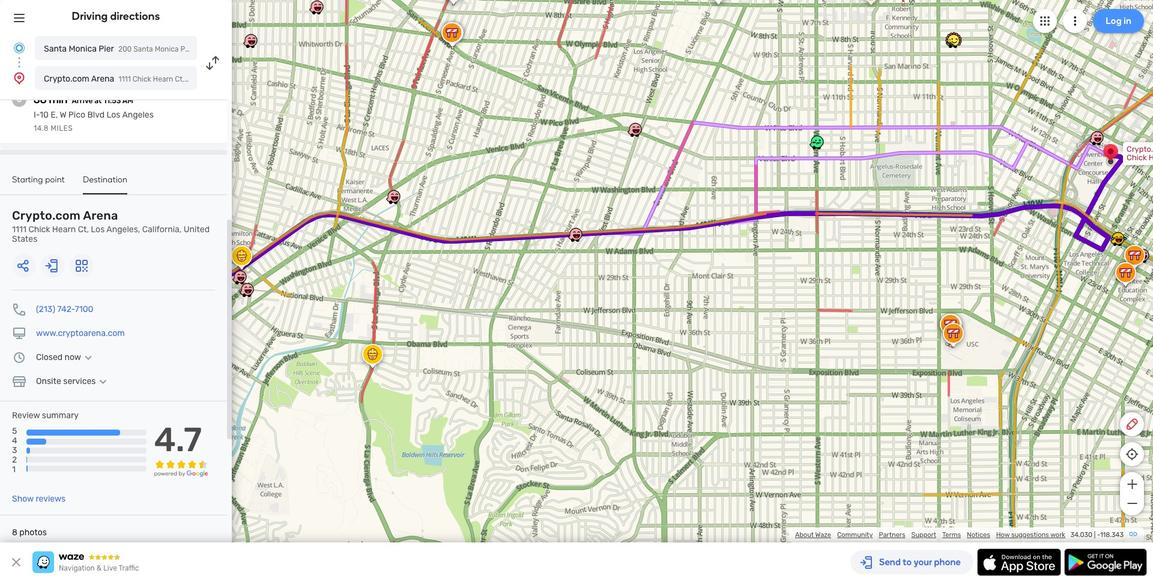 Task type: vqa. For each thing, say whether or not it's contained in the screenshot.
Arena for Crypto.com Arena
yes



Task type: locate. For each thing, give the bounding box(es) containing it.
crypto.com inside button
[[44, 74, 89, 84]]

arena for crypto.com arena
[[91, 74, 114, 84]]

arena
[[91, 74, 114, 84], [83, 208, 118, 223]]

w
[[60, 110, 66, 120]]

pico
[[68, 110, 85, 120]]

10
[[40, 110, 49, 120]]

los down 11:53
[[107, 110, 120, 120]]

14.8
[[34, 124, 49, 133]]

1 vertical spatial 3
[[12, 446, 17, 456]]

how
[[996, 531, 1010, 539]]

driving directions
[[72, 10, 160, 23]]

0 vertical spatial 3
[[17, 94, 22, 104]]

crypto.com up chick
[[12, 208, 80, 223]]

miles
[[51, 124, 73, 133]]

4.7
[[154, 420, 202, 460]]

1 vertical spatial los
[[91, 225, 105, 235]]

8 photos
[[12, 528, 47, 538]]

arena up at
[[91, 74, 114, 84]]

3
[[17, 94, 22, 104], [12, 446, 17, 456]]

3 down 5
[[12, 446, 17, 456]]

show reviews
[[12, 494, 66, 505]]

angeles,
[[106, 225, 140, 235]]

crypto.com
[[44, 74, 89, 84], [12, 208, 80, 223]]

crypto.com inside crypto.com arena 1111 chick hearn ct, los angeles, california, united states
[[12, 208, 80, 223]]

&
[[97, 565, 102, 573]]

los
[[107, 110, 120, 120], [91, 225, 105, 235]]

closed now
[[36, 353, 81, 363]]

call image
[[12, 303, 26, 317]]

x image
[[9, 555, 23, 570]]

www.cryptoarena.com link
[[36, 328, 125, 339]]

5
[[12, 426, 17, 437]]

live
[[103, 565, 117, 573]]

0 vertical spatial arena
[[91, 74, 114, 84]]

destination button
[[83, 175, 127, 195]]

destination
[[83, 175, 127, 185]]

onsite
[[36, 377, 61, 387]]

crypto.com arena
[[44, 74, 114, 84]]

0 vertical spatial crypto.com
[[44, 74, 89, 84]]

link image
[[1128, 530, 1138, 539]]

monica
[[69, 44, 97, 54]]

starting
[[12, 175, 43, 185]]

zoom in image
[[1125, 477, 1140, 492]]

i-10 e, w pico blvd los angeles 14.8 miles
[[34, 110, 154, 133]]

onsite services button
[[36, 377, 110, 387]]

0 vertical spatial los
[[107, 110, 120, 120]]

store image
[[12, 375, 26, 389]]

at
[[94, 97, 102, 105]]

chevron down image
[[96, 377, 110, 387]]

community link
[[837, 531, 873, 539]]

los right ct,
[[91, 225, 105, 235]]

location image
[[12, 71, 26, 85]]

crypto.com up min
[[44, 74, 89, 84]]

los inside i-10 e, w pico blvd los angeles 14.8 miles
[[107, 110, 120, 120]]

-
[[1097, 531, 1100, 539]]

arena inside button
[[91, 74, 114, 84]]

am
[[122, 97, 133, 105]]

chick
[[28, 225, 50, 235]]

summary
[[42, 411, 79, 421]]

support link
[[911, 531, 936, 539]]

terms link
[[942, 531, 961, 539]]

38 min arrive at 11:53 am
[[34, 93, 133, 106]]

118.343
[[1100, 531, 1124, 539]]

742-
[[57, 304, 75, 315]]

support
[[911, 531, 936, 539]]

3 left 38
[[17, 94, 22, 104]]

computer image
[[12, 327, 26, 341]]

pier
[[99, 44, 114, 54]]

1 vertical spatial crypto.com
[[12, 208, 80, 223]]

1 vertical spatial arena
[[83, 208, 118, 223]]

crypto.com arena 1111 chick hearn ct, los angeles, california, united states
[[12, 208, 210, 244]]

arena up ct,
[[83, 208, 118, 223]]

arena inside crypto.com arena 1111 chick hearn ct, los angeles, california, united states
[[83, 208, 118, 223]]

1 horizontal spatial los
[[107, 110, 120, 120]]

los inside crypto.com arena 1111 chick hearn ct, los angeles, california, united states
[[91, 225, 105, 235]]

clock image
[[12, 351, 26, 365]]

los for i-10 e, w pico blvd los angeles
[[107, 110, 120, 120]]

point
[[45, 175, 65, 185]]

services
[[63, 377, 96, 387]]

closed now button
[[36, 353, 96, 363]]

states
[[12, 234, 37, 244]]

0 horizontal spatial los
[[91, 225, 105, 235]]

i-
[[34, 110, 40, 120]]

e,
[[51, 110, 58, 120]]

chevron down image
[[81, 353, 96, 363]]

(213) 742-7100 link
[[36, 304, 93, 315]]

crypto.com for crypto.com arena
[[44, 74, 89, 84]]

about waze link
[[795, 531, 831, 539]]

angeles
[[122, 110, 154, 120]]



Task type: describe. For each thing, give the bounding box(es) containing it.
1
[[12, 465, 16, 475]]

partners link
[[879, 531, 905, 539]]

arrive
[[72, 97, 93, 105]]

(213) 742-7100
[[36, 304, 93, 315]]

notices link
[[967, 531, 990, 539]]

4
[[12, 436, 17, 446]]

waze
[[815, 531, 831, 539]]

photos
[[19, 528, 47, 538]]

2
[[12, 455, 17, 466]]

navigation
[[59, 565, 95, 573]]

review summary
[[12, 411, 79, 421]]

terms
[[942, 531, 961, 539]]

3 inside 5 4 3 2 1
[[12, 446, 17, 456]]

min
[[49, 93, 68, 106]]

notices
[[967, 531, 990, 539]]

crypto.com for crypto.com arena 1111 chick hearn ct, los angeles, california, united states
[[12, 208, 80, 223]]

santa
[[44, 44, 67, 54]]

blvd
[[87, 110, 105, 120]]

(213)
[[36, 304, 55, 315]]

onsite services
[[36, 377, 96, 387]]

7100
[[75, 304, 93, 315]]

8
[[12, 528, 17, 538]]

santa monica pier
[[44, 44, 114, 54]]

ct,
[[78, 225, 89, 235]]

suggestions
[[1011, 531, 1049, 539]]

closed
[[36, 353, 63, 363]]

partners
[[879, 531, 905, 539]]

about waze community partners support terms notices how suggestions work 34.030 | -118.343
[[795, 531, 1124, 539]]

crypto.com arena button
[[35, 66, 197, 90]]

community
[[837, 531, 873, 539]]

11:53
[[103, 97, 121, 105]]

arena for crypto.com arena 1111 chick hearn ct, los angeles, california, united states
[[83, 208, 118, 223]]

how suggestions work link
[[996, 531, 1065, 539]]

38
[[34, 93, 47, 106]]

34.030
[[1070, 531, 1092, 539]]

starting point
[[12, 175, 65, 185]]

show
[[12, 494, 34, 505]]

starting point button
[[12, 175, 65, 193]]

directions
[[110, 10, 160, 23]]

current location image
[[12, 41, 26, 55]]

hearn
[[52, 225, 76, 235]]

1111
[[12, 225, 26, 235]]

navigation & live traffic
[[59, 565, 139, 573]]

www.cryptoarena.com
[[36, 328, 125, 339]]

traffic
[[119, 565, 139, 573]]

reviews
[[36, 494, 66, 505]]

california,
[[142, 225, 182, 235]]

los for crypto.com arena
[[91, 225, 105, 235]]

about
[[795, 531, 814, 539]]

santa monica pier button
[[35, 36, 197, 60]]

now
[[65, 353, 81, 363]]

pencil image
[[1125, 417, 1139, 432]]

5 4 3 2 1
[[12, 426, 17, 475]]

zoom out image
[[1125, 497, 1140, 511]]

driving
[[72, 10, 108, 23]]

review
[[12, 411, 40, 421]]

work
[[1050, 531, 1065, 539]]

|
[[1094, 531, 1096, 539]]

united
[[184, 225, 210, 235]]



